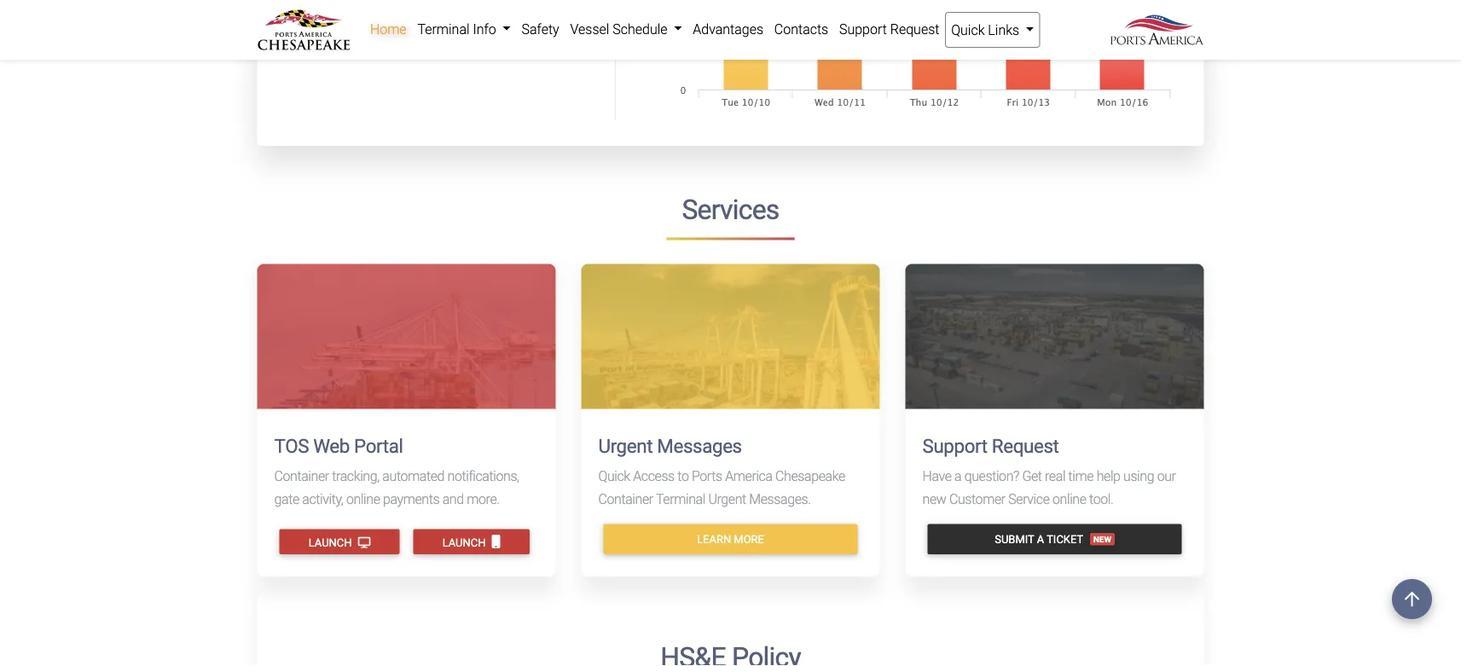 Task type: describe. For each thing, give the bounding box(es) containing it.
notifications,
[[448, 468, 519, 484]]

home link
[[365, 12, 412, 46]]

ports
[[692, 468, 722, 484]]

new
[[923, 491, 947, 507]]

messages.
[[749, 491, 811, 507]]

terminal info link
[[412, 12, 516, 46]]

using
[[1124, 468, 1155, 484]]

tool.
[[1090, 491, 1114, 507]]

gate
[[274, 491, 299, 507]]

advantages link
[[688, 12, 769, 46]]

container tracking, automated notifications, gate activity, online payments and more.
[[274, 468, 519, 507]]

terminal inside terminal info link
[[418, 21, 470, 37]]

automated
[[383, 468, 445, 484]]

contacts
[[775, 21, 829, 37]]

1 vertical spatial support request
[[923, 435, 1059, 457]]

more
[[734, 533, 764, 546]]

tracking,
[[332, 468, 380, 484]]

question?
[[965, 468, 1020, 484]]

tos
[[274, 435, 309, 457]]

schedule
[[613, 21, 668, 37]]

online inside container tracking, automated notifications, gate activity, online payments and more.
[[346, 491, 380, 507]]

payments
[[383, 491, 440, 507]]

a for ticket
[[1037, 533, 1045, 546]]

have
[[923, 468, 952, 484]]

help
[[1097, 468, 1121, 484]]

2 launch link from the left
[[413, 529, 530, 555]]

safety link
[[516, 12, 565, 46]]

vessel schedule
[[570, 21, 671, 37]]

service
[[1009, 491, 1050, 507]]

quick links
[[952, 22, 1023, 38]]

contacts link
[[769, 12, 834, 46]]

messages
[[657, 435, 742, 457]]

learn more link
[[604, 524, 858, 554]]

launch for desktop image
[[309, 537, 355, 549]]

learn more
[[697, 533, 764, 546]]

terminal inside 'quick access to ports america chesapeake container terminal                         urgent messages.'
[[656, 491, 706, 507]]

urgent inside 'quick access to ports america chesapeake container terminal                         urgent messages.'
[[709, 491, 746, 507]]

submit
[[995, 533, 1035, 546]]

1 vertical spatial request
[[992, 435, 1059, 457]]

quick for quick links
[[952, 22, 985, 38]]

launch for mobile icon
[[443, 537, 489, 549]]

access
[[633, 468, 675, 484]]

0 horizontal spatial urgent
[[599, 435, 653, 457]]

1 vertical spatial support
[[923, 435, 988, 457]]

customer
[[950, 491, 1006, 507]]

tos web portal
[[274, 435, 403, 457]]

real
[[1045, 468, 1066, 484]]

home
[[370, 21, 407, 37]]

activity,
[[302, 491, 343, 507]]

container inside 'quick access to ports america chesapeake container terminal                         urgent messages.'
[[599, 491, 653, 507]]

time
[[1069, 468, 1094, 484]]



Task type: vqa. For each thing, say whether or not it's contained in the screenshot.
'Launch' link to the left
yes



Task type: locate. For each thing, give the bounding box(es) containing it.
0 vertical spatial support request
[[840, 21, 940, 37]]

terminal down the to
[[656, 491, 706, 507]]

1 launch from the left
[[309, 537, 355, 549]]

links
[[988, 22, 1020, 38]]

1 vertical spatial a
[[1037, 533, 1045, 546]]

0 vertical spatial quick
[[952, 22, 985, 38]]

request up get
[[992, 435, 1059, 457]]

mobile image
[[492, 535, 501, 548]]

support request
[[840, 21, 940, 37], [923, 435, 1059, 457]]

info
[[473, 21, 496, 37]]

a
[[955, 468, 962, 484], [1037, 533, 1045, 546]]

1 horizontal spatial request
[[992, 435, 1059, 457]]

launch
[[309, 537, 355, 549], [443, 537, 489, 549]]

advantages
[[693, 21, 764, 37]]

launch link down activity,
[[279, 529, 400, 555]]

1 launch link from the left
[[279, 529, 400, 555]]

container inside container tracking, automated notifications, gate activity, online payments and more.
[[274, 468, 329, 484]]

0 horizontal spatial online
[[346, 491, 380, 507]]

our
[[1158, 468, 1176, 484]]

web
[[313, 435, 350, 457]]

container up gate
[[274, 468, 329, 484]]

terminal info
[[418, 21, 500, 37]]

1 horizontal spatial urgent
[[709, 491, 746, 507]]

online inside have a question? get real time help using our new customer service online tool.
[[1053, 491, 1087, 507]]

urgent up access
[[599, 435, 653, 457]]

terminal left info
[[418, 21, 470, 37]]

0 vertical spatial urgent
[[599, 435, 653, 457]]

online down tracking, in the left bottom of the page
[[346, 491, 380, 507]]

more.
[[467, 491, 500, 507]]

1 horizontal spatial launch
[[443, 537, 489, 549]]

online down time
[[1053, 491, 1087, 507]]

portal
[[354, 435, 403, 457]]

desktop image
[[358, 537, 371, 548]]

terminal
[[418, 21, 470, 37], [656, 491, 706, 507]]

online
[[346, 491, 380, 507], [1053, 491, 1087, 507]]

chesapeake
[[776, 468, 846, 484]]

0 vertical spatial terminal
[[418, 21, 470, 37]]

0 horizontal spatial launch
[[309, 537, 355, 549]]

launch left desktop image
[[309, 537, 355, 549]]

request
[[891, 21, 940, 37], [992, 435, 1059, 457]]

container down access
[[599, 491, 653, 507]]

go to top image
[[1393, 579, 1433, 620]]

launch link
[[279, 529, 400, 555], [413, 529, 530, 555]]

2 online from the left
[[1053, 491, 1087, 507]]

0 horizontal spatial request
[[891, 21, 940, 37]]

vessel
[[570, 21, 610, 37]]

2 launch from the left
[[443, 537, 489, 549]]

0 horizontal spatial terminal
[[418, 21, 470, 37]]

0 vertical spatial a
[[955, 468, 962, 484]]

1 horizontal spatial container
[[599, 491, 653, 507]]

1 vertical spatial terminal
[[656, 491, 706, 507]]

vessel schedule link
[[565, 12, 688, 46]]

quick links link
[[945, 12, 1041, 48]]

1 horizontal spatial launch link
[[413, 529, 530, 555]]

services
[[682, 194, 780, 226]]

0 horizontal spatial support
[[840, 21, 887, 37]]

quick inside quick links link
[[952, 22, 985, 38]]

0 vertical spatial container
[[274, 468, 329, 484]]

support up have
[[923, 435, 988, 457]]

urgent down ports
[[709, 491, 746, 507]]

ticket
[[1047, 533, 1084, 546]]

1 online from the left
[[346, 491, 380, 507]]

1 vertical spatial container
[[599, 491, 653, 507]]

0 horizontal spatial quick
[[599, 468, 630, 484]]

launch left mobile icon
[[443, 537, 489, 549]]

1 vertical spatial quick
[[599, 468, 630, 484]]

learn
[[697, 533, 731, 546]]

0 horizontal spatial a
[[955, 468, 962, 484]]

1 horizontal spatial quick
[[952, 22, 985, 38]]

1 vertical spatial urgent
[[709, 491, 746, 507]]

urgent messages
[[599, 435, 742, 457]]

new
[[1094, 534, 1112, 544]]

quick
[[952, 22, 985, 38], [599, 468, 630, 484]]

0 horizontal spatial container
[[274, 468, 329, 484]]

1 horizontal spatial a
[[1037, 533, 1045, 546]]

1 horizontal spatial terminal
[[656, 491, 706, 507]]

1 horizontal spatial support
[[923, 435, 988, 457]]

urgent
[[599, 435, 653, 457], [709, 491, 746, 507]]

quick inside 'quick access to ports america chesapeake container terminal                         urgent messages.'
[[599, 468, 630, 484]]

america
[[725, 468, 773, 484]]

a for question?
[[955, 468, 962, 484]]

support
[[840, 21, 887, 37], [923, 435, 988, 457]]

launch link down the more.
[[413, 529, 530, 555]]

quick access to ports america chesapeake container terminal                         urgent messages.
[[599, 468, 846, 507]]

support right contacts
[[840, 21, 887, 37]]

0 vertical spatial support
[[840, 21, 887, 37]]

a right have
[[955, 468, 962, 484]]

get
[[1023, 468, 1042, 484]]

0 horizontal spatial launch link
[[279, 529, 400, 555]]

safety
[[522, 21, 560, 37]]

and
[[443, 491, 464, 507]]

1 horizontal spatial online
[[1053, 491, 1087, 507]]

a left ticket
[[1037, 533, 1045, 546]]

0 vertical spatial request
[[891, 21, 940, 37]]

request left quick links
[[891, 21, 940, 37]]

quick for quick access to ports america chesapeake container terminal                         urgent messages.
[[599, 468, 630, 484]]

have a question? get real time help using our new customer service online tool.
[[923, 468, 1176, 507]]

container
[[274, 468, 329, 484], [599, 491, 653, 507]]

to
[[678, 468, 689, 484]]

quick left links
[[952, 22, 985, 38]]

support request link
[[834, 12, 945, 46]]

a inside have a question? get real time help using our new customer service online tool.
[[955, 468, 962, 484]]

submit a ticket
[[995, 533, 1084, 546]]

quick left access
[[599, 468, 630, 484]]



